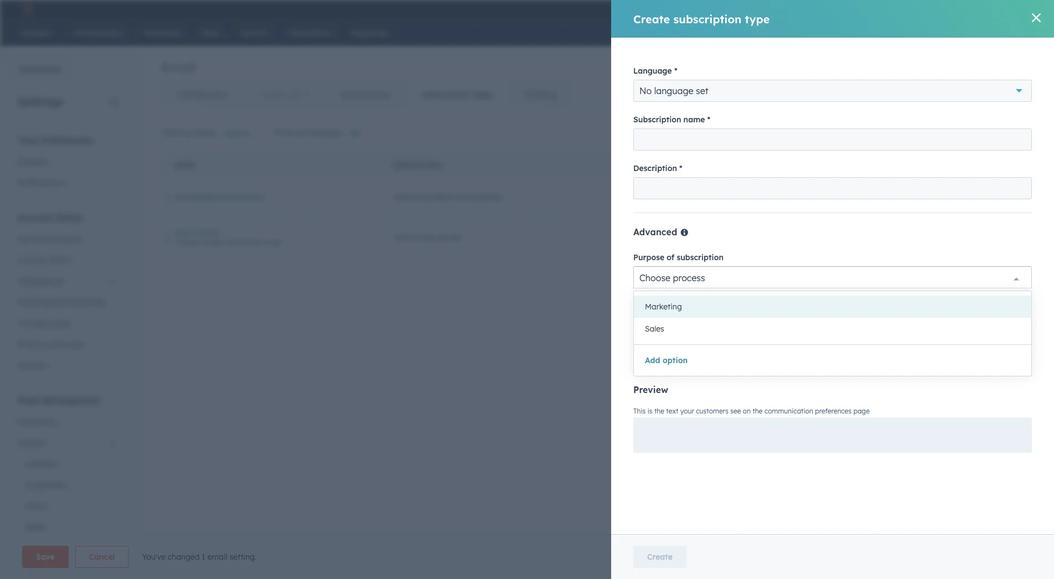 Task type: vqa. For each thing, say whether or not it's contained in the screenshot.
the Link opens in a new window image
no



Task type: locate. For each thing, give the bounding box(es) containing it.
communication up operation
[[675, 308, 734, 318]]

the left method
[[634, 347, 645, 355]]

1 vertical spatial create
[[950, 129, 971, 138]]

status:
[[193, 128, 218, 137]]

0 vertical spatial account
[[18, 212, 54, 223]]

0 vertical spatial your
[[802, 291, 816, 300]]

your preferences element
[[11, 134, 124, 193]]

tracking code link
[[11, 313, 124, 334]]

text
[[667, 407, 679, 415]]

security
[[18, 360, 47, 370]]

contact
[[743, 347, 767, 355]]

sales
[[645, 324, 665, 334]]

subscriptions
[[341, 90, 390, 99]]

menu
[[779, 0, 1041, 22]]

1 horizontal spatial type
[[745, 12, 770, 26]]

filter left status:
[[162, 128, 180, 137]]

choose for choose process
[[640, 273, 671, 284]]

account up users
[[18, 234, 48, 244]]

general link
[[11, 151, 124, 172]]

this is the text your customers see on the communication preferences page
[[634, 407, 870, 415]]

1 horizontal spatial filter
[[275, 128, 293, 137]]

0 vertical spatial tracking
[[525, 90, 556, 99]]

1
[[202, 552, 205, 562]]

all
[[350, 129, 359, 138]]

subscription left types
[[421, 90, 469, 99]]

data
[[18, 395, 39, 406]]

2 choose from the top
[[640, 328, 671, 339]]

of left this
[[674, 291, 681, 300]]

in
[[303, 90, 309, 99], [795, 291, 801, 300]]

2 horizontal spatial type
[[1013, 129, 1027, 138]]

filter
[[162, 128, 180, 137], [275, 128, 293, 137]]

by left language:
[[295, 128, 304, 137]]

of for communication
[[665, 308, 673, 318]]

1 horizontal spatial create subscription type
[[950, 129, 1027, 138]]

this
[[634, 407, 646, 415]]

the up method
[[634, 291, 645, 300]]

1 horizontal spatial subscription
[[634, 115, 682, 124]]

types
[[472, 90, 494, 99]]

subscription types
[[421, 90, 494, 99]]

in right 'department'
[[795, 291, 801, 300]]

1 vertical spatial account
[[18, 234, 48, 244]]

marketing offers and updates.
[[394, 192, 504, 202]]

notifications button
[[926, 0, 945, 18]]

to inside one to one hubspot default subscription type
[[193, 228, 201, 237]]

changed
[[168, 552, 200, 562]]

name
[[175, 161, 195, 169]]

close image
[[1032, 13, 1041, 22]]

0 horizontal spatial create subscription type
[[634, 12, 770, 26]]

to inside create subscription type dialog
[[734, 347, 741, 355]]

subscription
[[421, 90, 469, 99], [634, 115, 682, 124]]

0 horizontal spatial your
[[681, 407, 695, 415]]

the for the purpose of this subscription or the department in your organization that uses it.
[[634, 291, 645, 300]]

language
[[655, 85, 694, 96]]

1 horizontal spatial tracking
[[525, 90, 556, 99]]

subscription down no
[[634, 115, 682, 124]]

1 horizontal spatial by
[[295, 128, 304, 137]]

0 horizontal spatial in
[[303, 90, 309, 99]]

the method or technology used to contact people.
[[634, 347, 791, 355]]

choose
[[640, 273, 671, 284], [640, 328, 671, 339]]

of
[[667, 253, 675, 262], [674, 291, 681, 300], [665, 308, 673, 318]]

2 by from the left
[[295, 128, 304, 137]]

2 vertical spatial create
[[648, 552, 673, 562]]

1 vertical spatial &
[[47, 339, 52, 349]]

1 vertical spatial your
[[681, 407, 695, 415]]

list box
[[634, 291, 1032, 345]]

general
[[18, 156, 46, 166]]

0 horizontal spatial by
[[182, 128, 191, 137]]

your left organization
[[802, 291, 816, 300]]

0 horizontal spatial subscription
[[421, 90, 469, 99]]

2 filter from the left
[[275, 128, 293, 137]]

subscription inside 'navigation'
[[421, 90, 469, 99]]

0 vertical spatial in
[[303, 90, 309, 99]]

by for language:
[[295, 128, 304, 137]]

1 the from the top
[[634, 291, 645, 300]]

hubspot link
[[13, 2, 42, 16]]

navigation containing configuration
[[161, 81, 572, 109]]

subscription inside dialog
[[634, 115, 682, 124]]

properties link
[[11, 411, 124, 432]]

active
[[225, 129, 249, 138], [929, 193, 948, 201]]

double opt-in
[[259, 90, 309, 99]]

of up choose process
[[667, 253, 675, 262]]

apoptosis studios button
[[945, 0, 1041, 18]]

code
[[51, 318, 70, 328]]

settings image
[[909, 5, 919, 15]]

type inside dialog
[[745, 12, 770, 26]]

add
[[645, 356, 661, 365]]

0 vertical spatial active
[[225, 129, 249, 138]]

notifications image
[[930, 5, 940, 15]]

description
[[394, 161, 442, 169]]

1 vertical spatial communication
[[765, 407, 814, 415]]

email
[[161, 59, 196, 75]]

1 horizontal spatial or
[[736, 291, 742, 300]]

filter for filter by language:
[[275, 128, 293, 137]]

Description text field
[[634, 177, 1032, 199]]

contacts link
[[11, 453, 124, 474]]

0 horizontal spatial communication
[[675, 308, 734, 318]]

people.
[[769, 347, 791, 355]]

tracking
[[525, 90, 556, 99], [18, 318, 49, 328]]

0 vertical spatial type
[[745, 12, 770, 26]]

navigation
[[161, 81, 572, 109]]

one to one emails
[[394, 233, 461, 242]]

option
[[663, 356, 688, 365]]

hubspot image
[[20, 2, 33, 16]]

deals
[[24, 522, 45, 532]]

0 horizontal spatial or
[[673, 347, 679, 355]]

1 vertical spatial tracking
[[18, 318, 49, 328]]

2 vertical spatial type
[[268, 238, 282, 246]]

1 horizontal spatial &
[[47, 339, 52, 349]]

0 vertical spatial choose
[[640, 273, 671, 284]]

communication right on
[[765, 407, 814, 415]]

0 vertical spatial the
[[634, 291, 645, 300]]

tickets
[[24, 543, 50, 553]]

filter down double opt-in "link"
[[275, 128, 293, 137]]

offers
[[433, 192, 454, 202]]

menu item
[[884, 0, 902, 18]]

0 horizontal spatial to
[[193, 228, 201, 237]]

2 vertical spatial of
[[665, 308, 673, 318]]

1 by from the left
[[182, 128, 191, 137]]

None text field
[[634, 418, 1032, 453]]

calling icon image
[[843, 6, 853, 16]]

0 horizontal spatial active
[[225, 129, 249, 138]]

1 vertical spatial active
[[929, 193, 948, 201]]

account up account defaults
[[18, 212, 54, 223]]

1 vertical spatial type
[[1013, 129, 1027, 138]]

or left 'department'
[[736, 291, 742, 300]]

privacy & consent
[[18, 339, 84, 349]]

create
[[634, 12, 670, 26], [950, 129, 971, 138], [648, 552, 673, 562]]

0 horizontal spatial type
[[268, 238, 282, 246]]

none text field inside create subscription type dialog
[[634, 418, 1032, 453]]

marketplace
[[18, 297, 63, 307]]

0 horizontal spatial filter
[[162, 128, 180, 137]]

2 account from the top
[[18, 234, 48, 244]]

create subscription type inside dialog
[[634, 12, 770, 26]]

advanced
[[634, 227, 680, 238]]

1 filter from the left
[[162, 128, 180, 137]]

0 vertical spatial &
[[40, 255, 46, 265]]

1 vertical spatial the
[[634, 347, 645, 355]]

1 choose from the top
[[640, 273, 671, 284]]

leads link
[[11, 495, 124, 517]]

1 vertical spatial choose
[[640, 328, 671, 339]]

0 horizontal spatial &
[[40, 255, 46, 265]]

create subscription type inside button
[[950, 129, 1027, 138]]

subscription
[[674, 12, 742, 26], [973, 129, 1011, 138], [228, 238, 266, 246], [677, 253, 724, 262], [695, 291, 734, 300]]

by for status:
[[182, 128, 191, 137]]

marketplace downloads link
[[11, 292, 124, 313]]

in right double
[[303, 90, 309, 99]]

updates.
[[472, 192, 504, 202]]

account for account setup
[[18, 212, 54, 223]]

1 horizontal spatial in
[[795, 291, 801, 300]]

users & teams link
[[11, 250, 124, 271]]

choose up the 'purpose'
[[640, 273, 671, 284]]

choose up method
[[640, 328, 671, 339]]

the left 'department'
[[744, 291, 754, 300]]

active button
[[218, 122, 264, 145]]

marketing left offers
[[394, 192, 430, 202]]

0 horizontal spatial tracking
[[18, 318, 49, 328]]

by left status:
[[182, 128, 191, 137]]

marketing information button
[[175, 192, 265, 202]]

marketing
[[175, 192, 215, 202], [394, 192, 430, 202], [645, 302, 682, 312]]

0 vertical spatial or
[[736, 291, 742, 300]]

your
[[802, 291, 816, 300], [681, 407, 695, 415]]

marketing down name on the left of page
[[175, 192, 215, 202]]

no language set
[[640, 85, 709, 96]]

or up option
[[673, 347, 679, 355]]

2 horizontal spatial marketing
[[645, 302, 682, 312]]

account for account defaults
[[18, 234, 48, 244]]

1 vertical spatial or
[[673, 347, 679, 355]]

to for hubspot
[[193, 228, 201, 237]]

account setup
[[18, 212, 82, 223]]

1 horizontal spatial active
[[929, 193, 948, 201]]

0 vertical spatial subscription
[[421, 90, 469, 99]]

0 vertical spatial of
[[667, 253, 675, 262]]

2 the from the top
[[634, 347, 645, 355]]

1 vertical spatial in
[[795, 291, 801, 300]]

&
[[40, 255, 46, 265], [47, 339, 52, 349]]

marketing for marketing offers and updates.
[[394, 192, 430, 202]]

marketplaces button
[[860, 0, 884, 18]]

to right 'used'
[[734, 347, 741, 355]]

purpose
[[647, 291, 672, 300]]

your right text
[[681, 407, 695, 415]]

the right is
[[655, 407, 665, 415]]

one to one button
[[175, 228, 219, 237]]

list box containing marketing
[[634, 291, 1032, 345]]

configuration link
[[162, 81, 243, 108]]

1 account from the top
[[18, 212, 54, 223]]

2 horizontal spatial to
[[734, 347, 741, 355]]

to up hubspot
[[193, 228, 201, 237]]

& right users
[[40, 255, 46, 265]]

subscriptions link
[[325, 81, 405, 108]]

1 horizontal spatial marketing
[[394, 192, 430, 202]]

to left emails
[[411, 233, 418, 242]]

companies
[[24, 480, 66, 490]]

1 horizontal spatial communication
[[765, 407, 814, 415]]

& right privacy
[[47, 339, 52, 349]]

the for the method or technology used to contact people.
[[634, 347, 645, 355]]

1 horizontal spatial to
[[411, 233, 418, 242]]

privacy & consent link
[[11, 334, 124, 355]]

0 vertical spatial create subscription type
[[634, 12, 770, 26]]

of down the 'purpose'
[[665, 308, 673, 318]]

1 vertical spatial subscription
[[634, 115, 682, 124]]

marketplaces image
[[867, 5, 877, 15]]

tracking inside the account setup element
[[18, 318, 49, 328]]

0 horizontal spatial marketing
[[175, 192, 215, 202]]

account defaults link
[[11, 228, 124, 250]]

see
[[731, 407, 741, 415]]

1 vertical spatial create subscription type
[[950, 129, 1027, 138]]

Subscription name text field
[[634, 129, 1032, 151]]

marketing down the 'purpose'
[[645, 302, 682, 312]]

the
[[744, 291, 754, 300], [655, 407, 665, 415], [753, 407, 763, 415]]



Task type: describe. For each thing, give the bounding box(es) containing it.
the purpose of this subscription or the department in your organization that uses it.
[[634, 291, 896, 300]]

subscription for subscription types
[[421, 90, 469, 99]]

cancel button
[[75, 546, 129, 568]]

subscription inside one to one hubspot default subscription type
[[228, 238, 266, 246]]

save button
[[22, 546, 69, 568]]

preferences
[[41, 134, 93, 145]]

process
[[673, 273, 705, 284]]

create button
[[634, 546, 687, 568]]

you've changed 1 email setting.
[[142, 552, 257, 562]]

marketing for marketing information
[[175, 192, 215, 202]]

users
[[18, 255, 38, 265]]

setting.
[[230, 552, 257, 562]]

double opt-in link
[[243, 81, 325, 108]]

information
[[217, 192, 265, 202]]

downloads
[[65, 297, 106, 307]]

marketing button
[[634, 296, 1032, 318]]

the right on
[[753, 407, 763, 415]]

preferences
[[815, 407, 852, 415]]

search button
[[1024, 23, 1045, 42]]

purpose
[[634, 253, 665, 262]]

on
[[743, 407, 751, 415]]

you've
[[142, 552, 166, 562]]

users & teams
[[18, 255, 72, 265]]

choose process
[[640, 273, 705, 284]]

configuration
[[177, 90, 228, 99]]

your
[[18, 134, 38, 145]]

properties
[[18, 417, 55, 427]]

double
[[259, 90, 285, 99]]

and
[[456, 192, 470, 202]]

in inside double opt-in "link"
[[303, 90, 309, 99]]

type inside one to one hubspot default subscription type
[[268, 238, 282, 246]]

apoptosis
[[963, 4, 997, 13]]

tickets link
[[11, 538, 124, 559]]

customers
[[696, 407, 729, 415]]

of for subscription
[[667, 253, 675, 262]]

operation
[[673, 328, 714, 339]]

active inside active popup button
[[225, 129, 249, 138]]

filter by status:
[[162, 128, 218, 137]]

& for privacy
[[47, 339, 52, 349]]

products
[[24, 564, 57, 574]]

emails
[[437, 233, 461, 242]]

english
[[744, 192, 770, 202]]

0 vertical spatial communication
[[675, 308, 734, 318]]

tracking link
[[509, 81, 572, 108]]

apoptosis studios
[[963, 4, 1025, 13]]

uses
[[874, 291, 888, 300]]

add option button
[[645, 354, 688, 367]]

save
[[36, 552, 55, 562]]

to for emails
[[411, 233, 418, 242]]

all button
[[342, 122, 374, 145]]

name
[[684, 115, 705, 124]]

upgrade image
[[786, 5, 796, 15]]

upgrade
[[798, 5, 829, 14]]

no
[[640, 85, 652, 96]]

0 vertical spatial create
[[634, 12, 670, 26]]

defaults
[[50, 234, 80, 244]]

tara schultz image
[[951, 4, 961, 14]]

consent
[[54, 339, 84, 349]]

preview
[[634, 384, 669, 395]]

no language set button
[[634, 80, 1032, 102]]

deals link
[[11, 517, 124, 538]]

is
[[648, 407, 653, 415]]

privacy
[[18, 339, 45, 349]]

subscription types link
[[405, 81, 509, 108]]

type inside button
[[1013, 129, 1027, 138]]

marketing inside 'button'
[[645, 302, 682, 312]]

create subscription type button
[[941, 125, 1036, 142]]

choose for choose operation
[[640, 328, 671, 339]]

page
[[854, 407, 870, 415]]

tracking for tracking code
[[18, 318, 49, 328]]

subscription for subscription name
[[634, 115, 682, 124]]

organization
[[818, 291, 858, 300]]

1 vertical spatial of
[[674, 291, 681, 300]]

choose operation
[[640, 328, 714, 339]]

calling icon button
[[839, 1, 858, 17]]

method
[[647, 347, 671, 355]]

in inside create subscription type dialog
[[795, 291, 801, 300]]

opt-
[[287, 90, 303, 99]]

menu containing apoptosis studios
[[779, 0, 1041, 22]]

default
[[204, 238, 226, 246]]

teams
[[48, 255, 72, 265]]

method
[[634, 308, 663, 318]]

it.
[[890, 291, 896, 300]]

create subscription type dialog
[[612, 0, 1055, 579]]

contacts
[[24, 459, 57, 469]]

subscription inside button
[[973, 129, 1011, 138]]

setup
[[56, 212, 82, 223]]

integrations button
[[11, 271, 124, 292]]

add option
[[645, 356, 688, 365]]

set
[[696, 85, 709, 96]]

notifications link
[[11, 172, 124, 193]]

account setup element
[[11, 211, 124, 376]]

one to one hubspot default subscription type
[[175, 228, 282, 246]]

& for users
[[40, 255, 46, 265]]

language:
[[306, 128, 342, 137]]

Search HubSpot search field
[[899, 23, 1035, 42]]

dashboard
[[18, 64, 61, 74]]

management
[[42, 395, 101, 406]]

department
[[756, 291, 793, 300]]

filter for filter by status:
[[162, 128, 180, 137]]

1 horizontal spatial your
[[802, 291, 816, 300]]

data management element
[[11, 394, 124, 579]]

this
[[682, 291, 694, 300]]

search image
[[1029, 28, 1039, 38]]

integrations
[[18, 276, 63, 286]]

your preferences
[[18, 134, 93, 145]]

objects
[[18, 438, 46, 448]]

companies link
[[11, 474, 124, 495]]

security link
[[11, 355, 124, 376]]

technology
[[681, 347, 716, 355]]

products link
[[11, 559, 124, 579]]

tracking for tracking
[[525, 90, 556, 99]]



